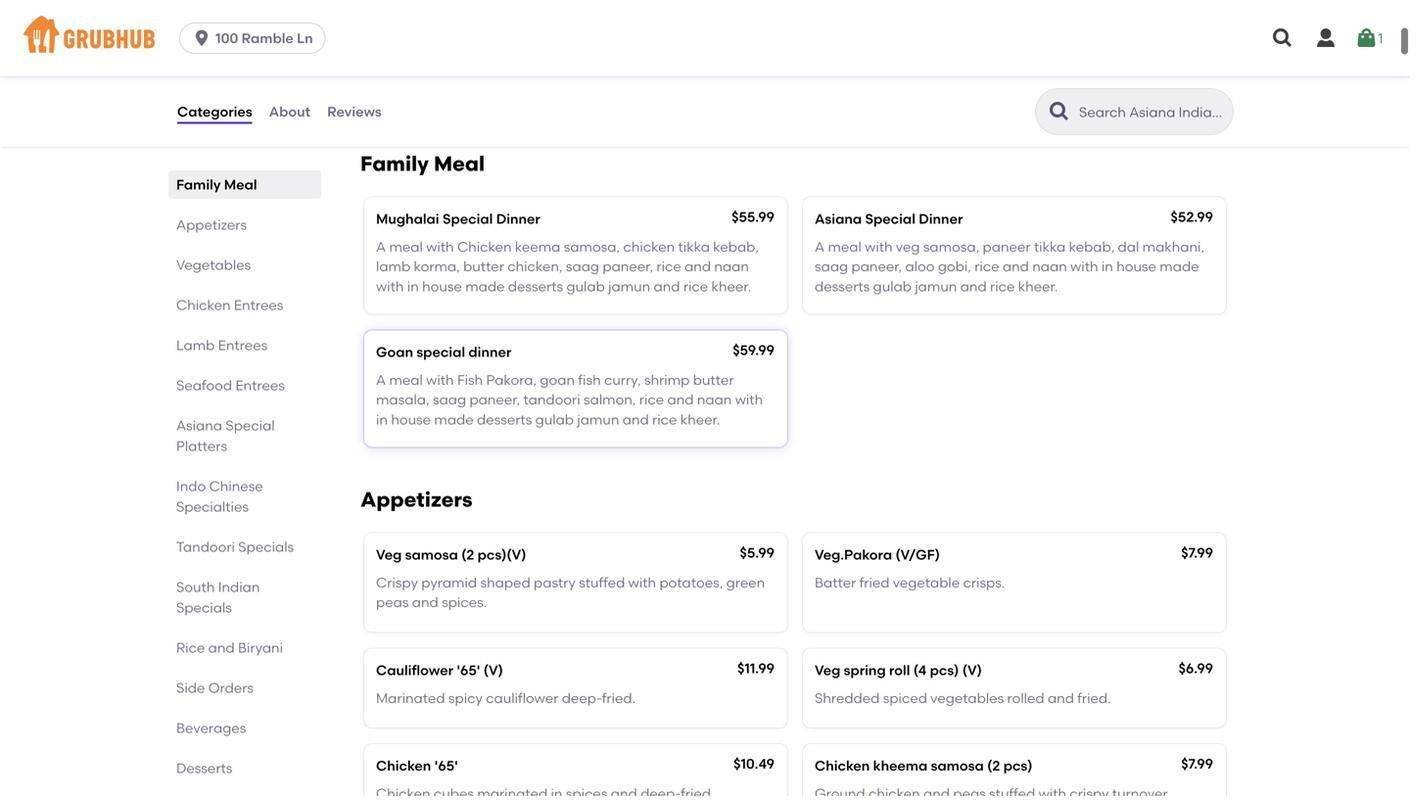 Task type: locate. For each thing, give the bounding box(es) containing it.
chicken for chicken '65'
[[376, 758, 431, 774]]

asiana up platters
[[176, 417, 222, 434]]

1 horizontal spatial meal
[[434, 151, 485, 176]]

and
[[685, 258, 711, 275], [1003, 258, 1029, 275], [654, 278, 680, 295], [961, 278, 987, 295], [668, 391, 694, 408], [623, 411, 649, 428], [412, 594, 439, 611], [208, 640, 235, 656], [1048, 690, 1075, 707]]

svg image inside 1 button
[[1355, 26, 1379, 50]]

house for a meal with fish pakora, goan fish curry, shrimp butter masala, saag paneer, tandoori salmon, rice and naan with in house made desserts gulab jamun and rice kheer.
[[391, 411, 431, 428]]

naan inside a meal with fish pakora, goan fish curry, shrimp butter masala, saag paneer, tandoori salmon, rice and naan with in house made desserts gulab jamun and rice kheer.
[[697, 391, 732, 408]]

saag right chicken,
[[566, 258, 600, 275]]

batter fried vegetable crisps.
[[815, 574, 1005, 591]]

a up masala,
[[376, 372, 386, 388]]

'65' for cauliflower
[[457, 662, 480, 679]]

2 horizontal spatial in
[[1102, 258, 1114, 275]]

2 vertical spatial made
[[434, 411, 474, 428]]

chicken down 'mughalai special dinner'
[[457, 238, 512, 255]]

special
[[443, 211, 493, 227], [865, 211, 916, 227], [226, 417, 275, 434]]

'65' for chicken
[[435, 758, 458, 774]]

a for a meal with chicken keema samosa, chicken tikka kebab, lamb korma, butter chicken, saag paneer, rice and naan with in house made desserts gulab jamun and rice kheer.
[[376, 238, 386, 255]]

1 vertical spatial in
[[407, 278, 419, 295]]

meal down asiana special dinner
[[828, 238, 862, 255]]

meal inside a meal with chicken keema samosa, chicken tikka kebab, lamb korma, butter chicken, saag paneer, rice and naan with in house made desserts gulab jamun and rice kheer.
[[389, 238, 423, 255]]

1 horizontal spatial special
[[443, 211, 493, 227]]

1 horizontal spatial butter
[[693, 372, 734, 388]]

lamb
[[176, 337, 215, 354]]

chicken,
[[508, 258, 563, 275]]

0 vertical spatial specials
[[238, 539, 294, 555]]

specials down south at the left of the page
[[176, 599, 232, 616]]

desserts for lamb
[[508, 278, 563, 295]]

0 vertical spatial (2
[[461, 547, 474, 563]]

butter right shrimp
[[693, 372, 734, 388]]

1 horizontal spatial family
[[360, 151, 429, 176]]

dinner
[[496, 211, 541, 227], [919, 211, 963, 227]]

kebab,
[[713, 238, 759, 255], [1069, 238, 1115, 255]]

1 vertical spatial meal
[[224, 176, 257, 193]]

pcs) right (4
[[930, 662, 959, 679]]

0 horizontal spatial dinner
[[496, 211, 541, 227]]

crisps.
[[963, 574, 1005, 591]]

saag down asiana special dinner
[[815, 258, 848, 275]]

biryani
[[238, 640, 283, 656]]

samosa,
[[564, 238, 620, 255], [924, 238, 980, 255]]

svg image
[[1315, 26, 1338, 50], [1355, 26, 1379, 50], [192, 28, 212, 48]]

(v) up vegetables
[[963, 662, 982, 679]]

1 horizontal spatial veg
[[815, 662, 841, 679]]

2 kebab, from the left
[[1069, 238, 1115, 255]]

gobi,
[[938, 258, 972, 275]]

0 horizontal spatial samosa,
[[564, 238, 620, 255]]

veg for veg spring roll (4 pcs) (v)
[[815, 662, 841, 679]]

1 horizontal spatial paneer,
[[603, 258, 653, 275]]

(2 up pyramid
[[461, 547, 474, 563]]

0 horizontal spatial butter
[[463, 258, 504, 275]]

a down asiana special dinner
[[815, 238, 825, 255]]

svg image inside 100 ramble ln button
[[192, 28, 212, 48]]

desserts inside a meal with chicken keema samosa, chicken tikka kebab, lamb korma, butter chicken, saag paneer, rice and naan with in house made desserts gulab jamun and rice kheer.
[[508, 278, 563, 295]]

batter
[[815, 574, 856, 591]]

kheer.
[[712, 278, 752, 295], [1019, 278, 1058, 295], [681, 411, 720, 428]]

family meal down categories 'button'
[[176, 176, 257, 193]]

1 vertical spatial pcs)
[[1004, 758, 1033, 774]]

samosa, right keema
[[564, 238, 620, 255]]

veg up "shredded"
[[815, 662, 841, 679]]

desserts down asiana special dinner
[[815, 278, 870, 295]]

gulab up fish
[[567, 278, 605, 295]]

2 samosa, from the left
[[924, 238, 980, 255]]

paneer,
[[603, 258, 653, 275], [852, 258, 902, 275], [470, 391, 520, 408]]

1 tikka from the left
[[678, 238, 710, 255]]

asiana special platters
[[176, 417, 275, 455]]

0 horizontal spatial meal
[[224, 176, 257, 193]]

0 vertical spatial made
[[1160, 258, 1200, 275]]

0 horizontal spatial saag
[[433, 391, 466, 408]]

a inside a meal with chicken keema samosa, chicken tikka kebab, lamb korma, butter chicken, saag paneer, rice and naan with in house made desserts gulab jamun and rice kheer.
[[376, 238, 386, 255]]

$7.99 for veg.pakora (v/gf)
[[1182, 545, 1214, 561]]

(2
[[461, 547, 474, 563], [988, 758, 1000, 774]]

1 samosa, from the left
[[564, 238, 620, 255]]

asiana for asiana special platters
[[176, 417, 222, 434]]

house inside a meal with chicken keema samosa, chicken tikka kebab, lamb korma, butter chicken, saag paneer, rice and naan with in house made desserts gulab jamun and rice kheer.
[[422, 278, 462, 295]]

made for a meal with fish pakora, goan fish curry, shrimp butter masala, saag paneer, tandoori salmon, rice and naan with in house made desserts gulab jamun and rice kheer.
[[434, 411, 474, 428]]

1 horizontal spatial svg image
[[1315, 26, 1338, 50]]

tandoori
[[176, 539, 235, 555]]

special inside asiana special platters
[[226, 417, 275, 434]]

1 vertical spatial appetizers
[[360, 487, 473, 512]]

0 horizontal spatial (v)
[[484, 662, 503, 679]]

samosa, inside a meal with veg samosa, paneer tikka kebab, dal makhani, saag paneer, aloo gobi, rice and naan with in house made desserts gulab jamun and rice kheer.
[[924, 238, 980, 255]]

shredded spiced vegetables rolled and fried.
[[815, 690, 1111, 707]]

pcs) down rolled
[[1004, 758, 1033, 774]]

2 (v) from the left
[[963, 662, 982, 679]]

tikka right paneer
[[1034, 238, 1066, 255]]

gulab inside a meal with fish pakora, goan fish curry, shrimp butter masala, saag paneer, tandoori salmon, rice and naan with in house made desserts gulab jamun and rice kheer.
[[536, 411, 574, 428]]

kheer. up $59.99
[[712, 278, 752, 295]]

in inside a meal with fish pakora, goan fish curry, shrimp butter masala, saag paneer, tandoori salmon, rice and naan with in house made desserts gulab jamun and rice kheer.
[[376, 411, 388, 428]]

veg for veg samosa (2 pcs)(v)
[[376, 547, 402, 563]]

chicken
[[457, 238, 512, 255], [176, 297, 231, 313], [376, 758, 431, 774], [815, 758, 870, 774]]

samosa
[[405, 547, 458, 563], [931, 758, 984, 774]]

potatoes,
[[660, 574, 723, 591]]

naan for $55.99
[[715, 258, 749, 275]]

family meal down the see details button
[[360, 151, 485, 176]]

jamun inside a meal with fish pakora, goan fish curry, shrimp butter masala, saag paneer, tandoori salmon, rice and naan with in house made desserts gulab jamun and rice kheer.
[[577, 411, 619, 428]]

1 horizontal spatial samosa
[[931, 758, 984, 774]]

2 horizontal spatial paneer,
[[852, 258, 902, 275]]

korma,
[[414, 258, 460, 275]]

1 button
[[1355, 21, 1384, 56]]

gulab inside a meal with chicken keema samosa, chicken tikka kebab, lamb korma, butter chicken, saag paneer, rice and naan with in house made desserts gulab jamun and rice kheer.
[[567, 278, 605, 295]]

0 horizontal spatial tikka
[[678, 238, 710, 255]]

0 vertical spatial house
[[1117, 258, 1157, 275]]

1 horizontal spatial kebab,
[[1069, 238, 1115, 255]]

in inside a meal with chicken keema samosa, chicken tikka kebab, lamb korma, butter chicken, saag paneer, rice and naan with in house made desserts gulab jamun and rice kheer.
[[407, 278, 419, 295]]

made down fish
[[434, 411, 474, 428]]

tikka
[[678, 238, 710, 255], [1034, 238, 1066, 255]]

1 horizontal spatial tikka
[[1034, 238, 1066, 255]]

butter
[[463, 258, 504, 275], [693, 372, 734, 388]]

jamun for $59.99
[[577, 411, 619, 428]]

paneer, inside a meal with chicken keema samosa, chicken tikka kebab, lamb korma, butter chicken, saag paneer, rice and naan with in house made desserts gulab jamun and rice kheer.
[[603, 258, 653, 275]]

meal for saag
[[828, 238, 862, 255]]

specials
[[238, 539, 294, 555], [176, 599, 232, 616]]

0 vertical spatial samosa
[[405, 547, 458, 563]]

2 horizontal spatial saag
[[815, 258, 848, 275]]

chicken down "marinated"
[[376, 758, 431, 774]]

0 horizontal spatial special
[[226, 417, 275, 434]]

meal down categories 'button'
[[224, 176, 257, 193]]

samosa up pyramid
[[405, 547, 458, 563]]

and inside crispy pyramid shaped pastry stuffed with potatoes, green peas and spices.
[[412, 594, 439, 611]]

0 horizontal spatial specials
[[176, 599, 232, 616]]

0 horizontal spatial family meal
[[176, 176, 257, 193]]

kebab, down $55.99
[[713, 238, 759, 255]]

a inside a meal with fish pakora, goan fish curry, shrimp butter masala, saag paneer, tandoori salmon, rice and naan with in house made desserts gulab jamun and rice kheer.
[[376, 372, 386, 388]]

jamun down aloo
[[915, 278, 957, 295]]

1 horizontal spatial dinner
[[919, 211, 963, 227]]

a up "lamb"
[[376, 238, 386, 255]]

mughalai
[[376, 211, 439, 227]]

special up veg
[[865, 211, 916, 227]]

0 vertical spatial appetizers
[[176, 216, 247, 233]]

house down the korma,
[[422, 278, 462, 295]]

appetizers up vegetables at the left of page
[[176, 216, 247, 233]]

paneer, inside a meal with veg samosa, paneer tikka kebab, dal makhani, saag paneer, aloo gobi, rice and naan with in house made desserts gulab jamun and rice kheer.
[[852, 258, 902, 275]]

entrees up "seafood entrees"
[[218, 337, 268, 354]]

1 horizontal spatial specials
[[238, 539, 294, 555]]

meal inside a meal with veg samosa, paneer tikka kebab, dal makhani, saag paneer, aloo gobi, rice and naan with in house made desserts gulab jamun and rice kheer.
[[828, 238, 862, 255]]

family down see
[[360, 151, 429, 176]]

0 vertical spatial pcs)
[[930, 662, 959, 679]]

see details
[[380, 101, 454, 118]]

pcs) for (2
[[1004, 758, 1033, 774]]

jamun inside a meal with chicken keema samosa, chicken tikka kebab, lamb korma, butter chicken, saag paneer, rice and naan with in house made desserts gulab jamun and rice kheer.
[[608, 278, 651, 295]]

house down masala,
[[391, 411, 431, 428]]

naan
[[715, 258, 749, 275], [1033, 258, 1067, 275], [697, 391, 732, 408]]

tikka right chicken
[[678, 238, 710, 255]]

1 horizontal spatial appetizers
[[360, 487, 473, 512]]

in for a meal with chicken keema samosa, chicken tikka kebab, lamb korma, butter chicken, saag paneer, rice and naan with in house made desserts gulab jamun and rice kheer.
[[407, 278, 419, 295]]

gulab down aloo
[[873, 278, 912, 295]]

1 vertical spatial house
[[422, 278, 462, 295]]

veg up crispy
[[376, 547, 402, 563]]

naan inside a meal with chicken keema samosa, chicken tikka kebab, lamb korma, butter chicken, saag paneer, rice and naan with in house made desserts gulab jamun and rice kheer.
[[715, 258, 749, 275]]

in
[[1102, 258, 1114, 275], [407, 278, 419, 295], [376, 411, 388, 428]]

2 tikka from the left
[[1034, 238, 1066, 255]]

in inside a meal with veg samosa, paneer tikka kebab, dal makhani, saag paneer, aloo gobi, rice and naan with in house made desserts gulab jamun and rice kheer.
[[1102, 258, 1114, 275]]

1 horizontal spatial in
[[407, 278, 419, 295]]

dinner up keema
[[496, 211, 541, 227]]

kheer. for $55.99
[[712, 278, 752, 295]]

0 vertical spatial entrees
[[234, 297, 283, 313]]

asiana for asiana special dinner
[[815, 211, 862, 227]]

kheer. down paneer
[[1019, 278, 1058, 295]]

vegetables
[[931, 690, 1004, 707]]

chicken
[[623, 238, 675, 255]]

1 horizontal spatial saag
[[566, 258, 600, 275]]

chicken kheema samosa (2 pcs)
[[815, 758, 1033, 774]]

made down the makhani,
[[1160, 258, 1200, 275]]

dinner for keema
[[496, 211, 541, 227]]

1 kebab, from the left
[[713, 238, 759, 255]]

1 vertical spatial $7.99
[[1182, 756, 1214, 773]]

ramble
[[242, 30, 294, 47]]

asiana right $55.99
[[815, 211, 862, 227]]

seafood entrees
[[176, 377, 285, 394]]

1 horizontal spatial asiana
[[815, 211, 862, 227]]

dinner for samosa,
[[919, 211, 963, 227]]

with
[[426, 238, 454, 255], [865, 238, 893, 255], [1071, 258, 1099, 275], [376, 278, 404, 295], [426, 372, 454, 388], [735, 391, 763, 408], [629, 574, 656, 591]]

svg image for 100 ramble ln
[[192, 28, 212, 48]]

paneer, down chicken
[[603, 258, 653, 275]]

rolled
[[1008, 690, 1045, 707]]

pyramid
[[421, 574, 477, 591]]

a for a meal with veg samosa, paneer tikka kebab, dal makhani, saag paneer, aloo gobi, rice and naan with in house made desserts gulab jamun and rice kheer.
[[815, 238, 825, 255]]

family down categories 'button'
[[176, 176, 221, 193]]

0 horizontal spatial fried.
[[602, 690, 636, 707]]

meal inside a meal with fish pakora, goan fish curry, shrimp butter masala, saag paneer, tandoori salmon, rice and naan with in house made desserts gulab jamun and rice kheer.
[[389, 372, 423, 388]]

fried. right rolled
[[1078, 690, 1111, 707]]

0 vertical spatial asiana
[[815, 211, 862, 227]]

chicken left kheema
[[815, 758, 870, 774]]

paneer, down pakora,
[[470, 391, 520, 408]]

1 vertical spatial veg
[[815, 662, 841, 679]]

house inside a meal with fish pakora, goan fish curry, shrimp butter masala, saag paneer, tandoori salmon, rice and naan with in house made desserts gulab jamun and rice kheer.
[[391, 411, 431, 428]]

south
[[176, 579, 215, 596]]

2 vertical spatial house
[[391, 411, 431, 428]]

1 vertical spatial samosa
[[931, 758, 984, 774]]

2 horizontal spatial special
[[865, 211, 916, 227]]

family meal
[[360, 151, 485, 176], [176, 176, 257, 193]]

search icon image
[[1048, 100, 1072, 123]]

1 vertical spatial family
[[176, 176, 221, 193]]

kheer. inside a meal with fish pakora, goan fish curry, shrimp butter masala, saag paneer, tandoori salmon, rice and naan with in house made desserts gulab jamun and rice kheer.
[[681, 411, 720, 428]]

desserts
[[508, 278, 563, 295], [815, 278, 870, 295], [477, 411, 532, 428]]

0 horizontal spatial veg
[[376, 547, 402, 563]]

0 horizontal spatial in
[[376, 411, 388, 428]]

1 vertical spatial butter
[[693, 372, 734, 388]]

'65' down spicy
[[435, 758, 458, 774]]

naan inside a meal with veg samosa, paneer tikka kebab, dal makhani, saag paneer, aloo gobi, rice and naan with in house made desserts gulab jamun and rice kheer.
[[1033, 258, 1067, 275]]

1 horizontal spatial samosa,
[[924, 238, 980, 255]]

kheer. inside a meal with veg samosa, paneer tikka kebab, dal makhani, saag paneer, aloo gobi, rice and naan with in house made desserts gulab jamun and rice kheer.
[[1019, 278, 1058, 295]]

0 vertical spatial veg
[[376, 547, 402, 563]]

1 vertical spatial asiana
[[176, 417, 222, 434]]

1 vertical spatial family meal
[[176, 176, 257, 193]]

special
[[417, 344, 465, 361]]

desserts down pakora,
[[477, 411, 532, 428]]

entrees for seafood entrees
[[236, 377, 285, 394]]

special up the korma,
[[443, 211, 493, 227]]

1 vertical spatial specials
[[176, 599, 232, 616]]

entrees up lamb entrees on the top of the page
[[234, 297, 283, 313]]

fish
[[457, 372, 483, 388]]

1 horizontal spatial fried.
[[1078, 690, 1111, 707]]

0 vertical spatial family
[[360, 151, 429, 176]]

saag inside a meal with fish pakora, goan fish curry, shrimp butter masala, saag paneer, tandoori salmon, rice and naan with in house made desserts gulab jamun and rice kheer.
[[433, 391, 466, 408]]

jamun down chicken
[[608, 278, 651, 295]]

chicken up lamb
[[176, 297, 231, 313]]

gulab down the tandoori
[[536, 411, 574, 428]]

1 dinner from the left
[[496, 211, 541, 227]]

meal for korma,
[[389, 238, 423, 255]]

'65' up spicy
[[457, 662, 480, 679]]

1 horizontal spatial (2
[[988, 758, 1000, 774]]

kebab, left dal
[[1069, 238, 1115, 255]]

kheer. inside a meal with chicken keema samosa, chicken tikka kebab, lamb korma, butter chicken, saag paneer, rice and naan with in house made desserts gulab jamun and rice kheer.
[[712, 278, 752, 295]]

peas
[[376, 594, 409, 611]]

0 horizontal spatial appetizers
[[176, 216, 247, 233]]

house
[[1117, 258, 1157, 275], [422, 278, 462, 295], [391, 411, 431, 428]]

specials up indian
[[238, 539, 294, 555]]

gulab for $59.99
[[536, 411, 574, 428]]

samosa right kheema
[[931, 758, 984, 774]]

0 horizontal spatial samosa
[[405, 547, 458, 563]]

veg
[[376, 547, 402, 563], [815, 662, 841, 679]]

0 horizontal spatial asiana
[[176, 417, 222, 434]]

0 horizontal spatial svg image
[[192, 28, 212, 48]]

0 horizontal spatial pcs)
[[930, 662, 959, 679]]

0 horizontal spatial paneer,
[[470, 391, 520, 408]]

pcs)(v)
[[478, 547, 526, 563]]

asiana inside asiana special platters
[[176, 417, 222, 434]]

entrees for chicken entrees
[[234, 297, 283, 313]]

specialties
[[176, 499, 249, 515]]

categories
[[177, 103, 252, 120]]

1 vertical spatial made
[[465, 278, 505, 295]]

made up dinner
[[465, 278, 505, 295]]

(v) up marinated spicy cauliflower deep-fried.
[[484, 662, 503, 679]]

(v)
[[484, 662, 503, 679], [963, 662, 982, 679]]

1 horizontal spatial pcs)
[[1004, 758, 1033, 774]]

0 vertical spatial family meal
[[360, 151, 485, 176]]

1 $7.99 from the top
[[1182, 545, 1214, 561]]

aloo
[[906, 258, 935, 275]]

desserts inside a meal with fish pakora, goan fish curry, shrimp butter masala, saag paneer, tandoori salmon, rice and naan with in house made desserts gulab jamun and rice kheer.
[[477, 411, 532, 428]]

(v/gf)
[[896, 547, 940, 563]]

$10.49
[[734, 756, 775, 773]]

made inside a meal with fish pakora, goan fish curry, shrimp butter masala, saag paneer, tandoori salmon, rice and naan with in house made desserts gulab jamun and rice kheer.
[[434, 411, 474, 428]]

samosa, up "gobi,"
[[924, 238, 980, 255]]

1 vertical spatial '65'
[[435, 758, 458, 774]]

special down "seafood entrees"
[[226, 417, 275, 434]]

green
[[727, 574, 765, 591]]

saag down fish
[[433, 391, 466, 408]]

reviews
[[327, 103, 382, 120]]

kheer. down shrimp
[[681, 411, 720, 428]]

2 vertical spatial entrees
[[236, 377, 285, 394]]

about button
[[268, 76, 312, 147]]

meal up "lamb"
[[389, 238, 423, 255]]

beverages
[[176, 720, 246, 737]]

desserts inside a meal with veg samosa, paneer tikka kebab, dal makhani, saag paneer, aloo gobi, rice and naan with in house made desserts gulab jamun and rice kheer.
[[815, 278, 870, 295]]

a inside a meal with veg samosa, paneer tikka kebab, dal makhani, saag paneer, aloo gobi, rice and naan with in house made desserts gulab jamun and rice kheer.
[[815, 238, 825, 255]]

dinner up veg
[[919, 211, 963, 227]]

fried. right cauliflower
[[602, 690, 636, 707]]

chinese
[[209, 478, 263, 495]]

fried.
[[602, 690, 636, 707], [1078, 690, 1111, 707]]

house down dal
[[1117, 258, 1157, 275]]

0 horizontal spatial kebab,
[[713, 238, 759, 255]]

rice
[[657, 258, 682, 275], [975, 258, 1000, 275], [684, 278, 708, 295], [990, 278, 1015, 295], [639, 391, 664, 408], [652, 411, 677, 428]]

appetizers up veg samosa (2 pcs)(v)
[[360, 487, 473, 512]]

jamun down salmon,
[[577, 411, 619, 428]]

butter right the korma,
[[463, 258, 504, 275]]

0 vertical spatial $7.99
[[1182, 545, 1214, 561]]

2 $7.99 from the top
[[1182, 756, 1214, 773]]

tikka inside a meal with chicken keema samosa, chicken tikka kebab, lamb korma, butter chicken, saag paneer, rice and naan with in house made desserts gulab jamun and rice kheer.
[[678, 238, 710, 255]]

2 vertical spatial in
[[376, 411, 388, 428]]

(2 down vegetables
[[988, 758, 1000, 774]]

2 horizontal spatial svg image
[[1355, 26, 1379, 50]]

0 vertical spatial '65'
[[457, 662, 480, 679]]

2 dinner from the left
[[919, 211, 963, 227]]

meal up 'mughalai special dinner'
[[434, 151, 485, 176]]

desserts down chicken,
[[508, 278, 563, 295]]

paneer, down veg
[[852, 258, 902, 275]]

paneer, inside a meal with fish pakora, goan fish curry, shrimp butter masala, saag paneer, tandoori salmon, rice and naan with in house made desserts gulab jamun and rice kheer.
[[470, 391, 520, 408]]

1 horizontal spatial (v)
[[963, 662, 982, 679]]

0 vertical spatial in
[[1102, 258, 1114, 275]]

made inside a meal with chicken keema samosa, chicken tikka kebab, lamb korma, butter chicken, saag paneer, rice and naan with in house made desserts gulab jamun and rice kheer.
[[465, 278, 505, 295]]

meal up masala,
[[389, 372, 423, 388]]

1 vertical spatial entrees
[[218, 337, 268, 354]]

0 vertical spatial butter
[[463, 258, 504, 275]]

orders
[[208, 680, 254, 696]]

entrees down lamb entrees on the top of the page
[[236, 377, 285, 394]]



Task type: describe. For each thing, give the bounding box(es) containing it.
see details button
[[380, 92, 454, 127]]

veg
[[896, 238, 920, 255]]

about
[[269, 103, 311, 120]]

meal for masala,
[[389, 372, 423, 388]]

dal
[[1118, 238, 1140, 255]]

rice and biryani
[[176, 640, 283, 656]]

veg samosa (2 pcs)(v)
[[376, 547, 526, 563]]

1 fried. from the left
[[602, 690, 636, 707]]

with inside crispy pyramid shaped pastry stuffed with potatoes, green peas and spices.
[[629, 574, 656, 591]]

gulab for $55.99
[[567, 278, 605, 295]]

special for veg
[[865, 211, 916, 227]]

side
[[176, 680, 205, 696]]

rice
[[176, 640, 205, 656]]

cauliflower
[[376, 662, 454, 679]]

shrimp
[[645, 372, 690, 388]]

1 vertical spatial (2
[[988, 758, 1000, 774]]

chicken for chicken kheema samosa (2 pcs)
[[815, 758, 870, 774]]

veg spring roll (4 pcs) (v)
[[815, 662, 982, 679]]

100 ramble ln
[[216, 30, 313, 47]]

fried
[[860, 574, 890, 591]]

0 horizontal spatial (2
[[461, 547, 474, 563]]

saag inside a meal with veg samosa, paneer tikka kebab, dal makhani, saag paneer, aloo gobi, rice and naan with in house made desserts gulab jamun and rice kheer.
[[815, 258, 848, 275]]

roll
[[889, 662, 910, 679]]

butter inside a meal with chicken keema samosa, chicken tikka kebab, lamb korma, butter chicken, saag paneer, rice and naan with in house made desserts gulab jamun and rice kheer.
[[463, 258, 504, 275]]

spiced
[[883, 690, 928, 707]]

a meal with chicken keema samosa, chicken tikka kebab, lamb korma, butter chicken, saag paneer, rice and naan with in house made desserts gulab jamun and rice kheer.
[[376, 238, 759, 295]]

keema
[[515, 238, 561, 255]]

1
[[1379, 30, 1384, 46]]

seafood
[[176, 377, 232, 394]]

tikka inside a meal with veg samosa, paneer tikka kebab, dal makhani, saag paneer, aloo gobi, rice and naan with in house made desserts gulab jamun and rice kheer.
[[1034, 238, 1066, 255]]

samosa, inside a meal with chicken keema samosa, chicken tikka kebab, lamb korma, butter chicken, saag paneer, rice and naan with in house made desserts gulab jamun and rice kheer.
[[564, 238, 620, 255]]

categories button
[[176, 76, 253, 147]]

reviews button
[[326, 76, 383, 147]]

0 horizontal spatial family
[[176, 176, 221, 193]]

cauliflower
[[486, 690, 559, 707]]

goan
[[376, 344, 413, 361]]

curry,
[[604, 372, 641, 388]]

cauliflower '65' (v)
[[376, 662, 503, 679]]

a meal with fish pakora, goan fish curry, shrimp butter masala, saag paneer, tandoori salmon, rice and naan with in house made desserts gulab jamun and rice kheer.
[[376, 372, 763, 428]]

$59.99
[[733, 342, 775, 359]]

naan for $59.99
[[697, 391, 732, 408]]

main navigation navigation
[[0, 0, 1411, 76]]

chicken inside a meal with chicken keema samosa, chicken tikka kebab, lamb korma, butter chicken, saag paneer, rice and naan with in house made desserts gulab jamun and rice kheer.
[[457, 238, 512, 255]]

spices.
[[442, 594, 487, 611]]

mughalai special dinner
[[376, 211, 541, 227]]

lamb entrees
[[176, 337, 268, 354]]

platters
[[176, 438, 227, 455]]

pastry
[[534, 574, 576, 591]]

Search Asiana Indian Cuisine search field
[[1078, 103, 1227, 121]]

veg.pakora (v/gf)
[[815, 547, 940, 563]]

spicy
[[449, 690, 483, 707]]

dinner
[[469, 344, 512, 361]]

special for chicken
[[443, 211, 493, 227]]

pakora,
[[486, 372, 537, 388]]

salmon,
[[584, 391, 636, 408]]

kebab, inside a meal with chicken keema samosa, chicken tikka kebab, lamb korma, butter chicken, saag paneer, rice and naan with in house made desserts gulab jamun and rice kheer.
[[713, 238, 759, 255]]

$55.99
[[732, 209, 775, 225]]

a meal with veg samosa, paneer tikka kebab, dal makhani, saag paneer, aloo gobi, rice and naan with in house made desserts gulab jamun and rice kheer.
[[815, 238, 1205, 295]]

chicken '65'
[[376, 758, 458, 774]]

svg image for 1
[[1355, 26, 1379, 50]]

gulab inside a meal with veg samosa, paneer tikka kebab, dal makhani, saag paneer, aloo gobi, rice and naan with in house made desserts gulab jamun and rice kheer.
[[873, 278, 912, 295]]

pcs) for (4
[[930, 662, 959, 679]]

entrees for lamb entrees
[[218, 337, 268, 354]]

made inside a meal with veg samosa, paneer tikka kebab, dal makhani, saag paneer, aloo gobi, rice and naan with in house made desserts gulab jamun and rice kheer.
[[1160, 258, 1200, 275]]

$5.99
[[740, 545, 775, 561]]

south indian specials
[[176, 579, 260, 616]]

kheer. for $59.99
[[681, 411, 720, 428]]

desserts
[[176, 760, 233, 777]]

1 (v) from the left
[[484, 662, 503, 679]]

marinated
[[376, 690, 445, 707]]

house inside a meal with veg samosa, paneer tikka kebab, dal makhani, saag paneer, aloo gobi, rice and naan with in house made desserts gulab jamun and rice kheer.
[[1117, 258, 1157, 275]]

marinated spicy cauliflower deep-fried.
[[376, 690, 636, 707]]

0 vertical spatial meal
[[434, 151, 485, 176]]

$11.99
[[738, 660, 775, 677]]

deep-
[[562, 690, 602, 707]]

chicken for chicken entrees
[[176, 297, 231, 313]]

svg image
[[1271, 26, 1295, 50]]

(4
[[914, 662, 927, 679]]

$52.99
[[1171, 209, 1214, 225]]

jamun inside a meal with veg samosa, paneer tikka kebab, dal makhani, saag paneer, aloo gobi, rice and naan with in house made desserts gulab jamun and rice kheer.
[[915, 278, 957, 295]]

chicken entrees
[[176, 297, 283, 313]]

ln
[[297, 30, 313, 47]]

shaped
[[480, 574, 531, 591]]

house for a meal with chicken keema samosa, chicken tikka kebab, lamb korma, butter chicken, saag paneer, rice and naan with in house made desserts gulab jamun and rice kheer.
[[422, 278, 462, 295]]

specials inside south indian specials
[[176, 599, 232, 616]]

indian
[[218, 579, 260, 596]]

2 fried. from the left
[[1078, 690, 1111, 707]]

indo
[[176, 478, 206, 495]]

makhani,
[[1143, 238, 1205, 255]]

fish
[[578, 372, 601, 388]]

shredded
[[815, 690, 880, 707]]

tandoori specials
[[176, 539, 294, 555]]

kebab, inside a meal with veg samosa, paneer tikka kebab, dal makhani, saag paneer, aloo gobi, rice and naan with in house made desserts gulab jamun and rice kheer.
[[1069, 238, 1115, 255]]

a for a meal with fish pakora, goan fish curry, shrimp butter masala, saag paneer, tandoori salmon, rice and naan with in house made desserts gulab jamun and rice kheer.
[[376, 372, 386, 388]]

paneer
[[983, 238, 1031, 255]]

made for a meal with chicken keema samosa, chicken tikka kebab, lamb korma, butter chicken, saag paneer, rice and naan with in house made desserts gulab jamun and rice kheer.
[[465, 278, 505, 295]]

kheema
[[873, 758, 928, 774]]

goan
[[540, 372, 575, 388]]

stuffed
[[579, 574, 625, 591]]

jamun for $55.99
[[608, 278, 651, 295]]

tandoori
[[524, 391, 581, 408]]

100
[[216, 30, 238, 47]]

vegetable
[[893, 574, 960, 591]]

details
[[408, 101, 454, 118]]

see
[[380, 101, 405, 118]]

$7.99 for chicken kheema samosa (2 pcs)
[[1182, 756, 1214, 773]]

crispy
[[376, 574, 418, 591]]

in for a meal with fish pakora, goan fish curry, shrimp butter masala, saag paneer, tandoori salmon, rice and naan with in house made desserts gulab jamun and rice kheer.
[[376, 411, 388, 428]]

desserts for butter
[[477, 411, 532, 428]]

$6.99
[[1179, 660, 1214, 677]]

saag inside a meal with chicken keema samosa, chicken tikka kebab, lamb korma, butter chicken, saag paneer, rice and naan with in house made desserts gulab jamun and rice kheer.
[[566, 258, 600, 275]]

butter inside a meal with fish pakora, goan fish curry, shrimp butter masala, saag paneer, tandoori salmon, rice and naan with in house made desserts gulab jamun and rice kheer.
[[693, 372, 734, 388]]

1 horizontal spatial family meal
[[360, 151, 485, 176]]

spring
[[844, 662, 886, 679]]

indo chinese specialties
[[176, 478, 263, 515]]

vegetables
[[176, 257, 251, 273]]

crispy pyramid shaped pastry stuffed with potatoes, green peas and spices.
[[376, 574, 765, 611]]

goan special dinner
[[376, 344, 512, 361]]



Task type: vqa. For each thing, say whether or not it's contained in the screenshot.
Carnitas on the top of the page
no



